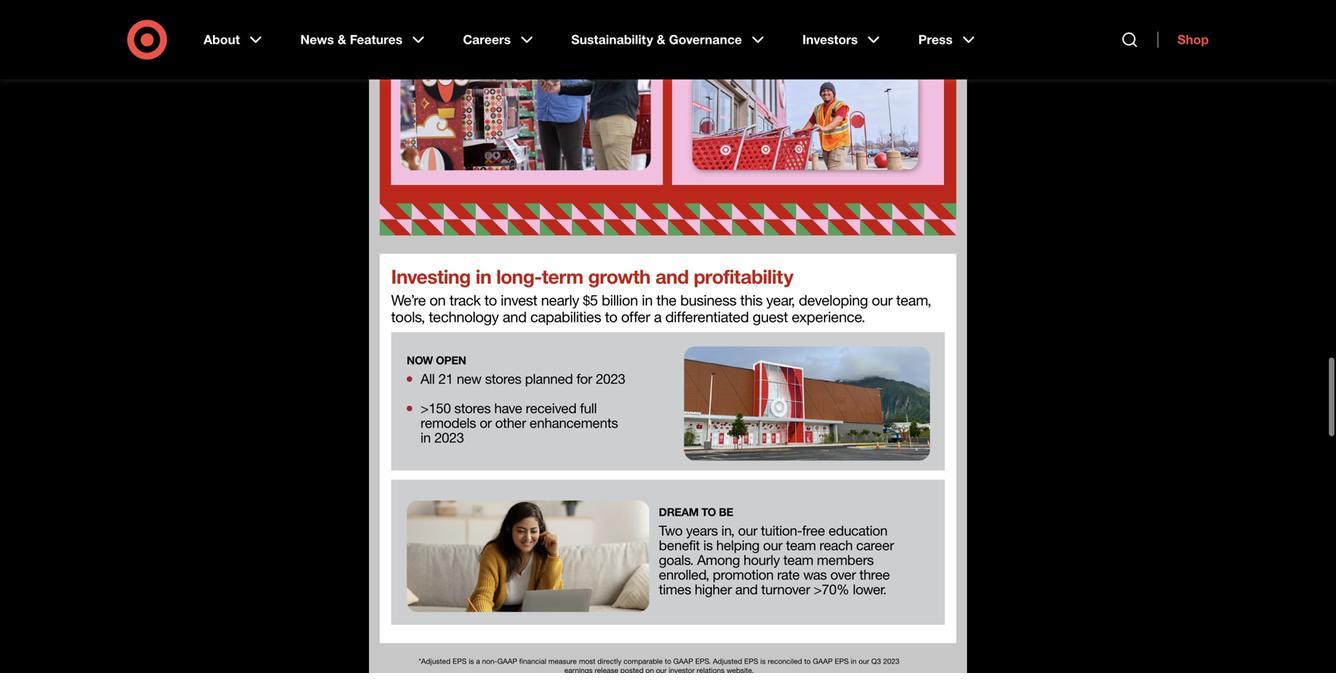 Task type: locate. For each thing, give the bounding box(es) containing it.
1 horizontal spatial &
[[657, 32, 666, 47]]

& right news
[[338, 32, 346, 47]]

0 horizontal spatial &
[[338, 32, 346, 47]]

sustainability
[[571, 32, 653, 47]]

about
[[204, 32, 240, 47]]

& inside news & features link
[[338, 32, 346, 47]]

about link
[[193, 19, 277, 60]]

investors link
[[791, 19, 895, 60]]

1 & from the left
[[338, 32, 346, 47]]

& left governance
[[657, 32, 666, 47]]

press
[[919, 32, 953, 47]]

& for features
[[338, 32, 346, 47]]

governance
[[669, 32, 742, 47]]

& inside the sustainability & governance link
[[657, 32, 666, 47]]

&
[[338, 32, 346, 47], [657, 32, 666, 47]]

2 & from the left
[[657, 32, 666, 47]]



Task type: vqa. For each thing, say whether or not it's contained in the screenshot.
second "&" from right
yes



Task type: describe. For each thing, give the bounding box(es) containing it.
shop
[[1178, 32, 1209, 47]]

news & features
[[300, 32, 403, 47]]

& for governance
[[657, 32, 666, 47]]

press link
[[907, 19, 989, 60]]

careers
[[463, 32, 511, 47]]

investors
[[803, 32, 858, 47]]

sustainability & governance
[[571, 32, 742, 47]]

shop link
[[1158, 32, 1209, 48]]

news
[[300, 32, 334, 47]]

sustainability & governance link
[[560, 19, 779, 60]]

news & features link
[[289, 19, 439, 60]]

careers link
[[452, 19, 548, 60]]

features
[[350, 32, 403, 47]]



